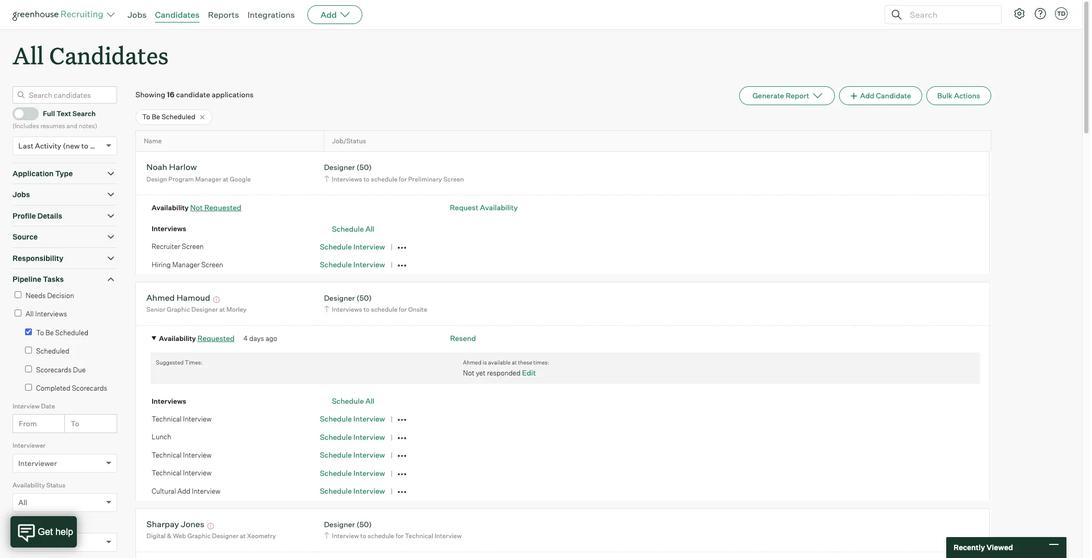Task type: describe. For each thing, give the bounding box(es) containing it.
technical inside designer (50) interview to schedule for technical interview
[[405, 532, 434, 540]]

technical for third schedule interview link
[[152, 415, 182, 423]]

text
[[56, 109, 71, 118]]

application type
[[13, 169, 73, 178]]

schedule interview for 6th schedule interview link from the top of the page
[[320, 469, 385, 478]]

days
[[249, 334, 264, 343]]

recently
[[954, 543, 986, 552]]

hamoud
[[177, 292, 210, 303]]

add for add candidate
[[861, 91, 875, 100]]

google
[[230, 175, 251, 183]]

0 horizontal spatial be
[[46, 328, 54, 337]]

add button
[[308, 5, 363, 24]]

jobs link
[[128, 9, 147, 20]]

pipeline
[[13, 275, 41, 284]]

viewed
[[987, 543, 1014, 552]]

availability for availability not requested
[[152, 204, 189, 212]]

reports
[[208, 9, 239, 20]]

integrations
[[248, 9, 295, 20]]

schedule interview for first schedule interview link from the top
[[320, 242, 385, 251]]

sharpay jones
[[147, 519, 205, 529]]

all for all
[[18, 498, 27, 507]]

last
[[18, 141, 33, 150]]

design
[[147, 175, 167, 183]]

0 vertical spatial test
[[13, 521, 25, 529]]

recruiter
[[152, 242, 180, 251]]

To Be Scheduled checkbox
[[25, 328, 32, 335]]

is
[[483, 359, 487, 366]]

onsite
[[409, 306, 428, 314]]

Needs Decision checkbox
[[15, 291, 21, 298]]

due
[[73, 366, 86, 374]]

all candidates
[[13, 40, 169, 71]]

technical for 6th schedule interview link from the top of the page
[[152, 469, 182, 477]]

4 days ago
[[244, 334, 277, 343]]

generate report button
[[740, 86, 836, 105]]

hiring
[[152, 261, 171, 269]]

1 vertical spatial scheduled
[[55, 328, 89, 337]]

technical for fifth schedule interview link from the top of the page
[[152, 451, 182, 459]]

profile details
[[13, 211, 62, 220]]

0 horizontal spatial not
[[190, 203, 203, 212]]

2 technical interview from the top
[[152, 451, 212, 459]]

1 vertical spatial test status
[[18, 538, 57, 547]]

to for designer (50) interviews to schedule for onsite
[[364, 306, 370, 314]]

xeometry
[[247, 532, 276, 540]]

Search text field
[[908, 7, 993, 22]]

all for all interviews
[[26, 310, 34, 318]]

request availability
[[450, 203, 518, 212]]

application
[[13, 169, 54, 178]]

hiring manager screen
[[152, 261, 223, 269]]

candidate reports are now available! apply filters and select "view in app" element
[[740, 86, 836, 105]]

interviews inside designer (50) interviews to schedule for onsite
[[332, 306, 363, 314]]

interview to schedule for technical interview link
[[323, 531, 465, 541]]

3 schedule interview link from the top
[[320, 415, 385, 424]]

digital
[[147, 532, 166, 540]]

sharpay
[[147, 519, 179, 529]]

old)
[[90, 141, 104, 150]]

interviews inside designer (50) interviews to schedule for preliminary screen
[[332, 175, 363, 183]]

ahmed hamoud has been in onsite for more than 21 days image
[[212, 297, 222, 303]]

preliminary
[[409, 175, 442, 183]]

lunch
[[152, 433, 171, 441]]

harlow
[[169, 162, 197, 172]]

0 vertical spatial candidates
[[155, 9, 200, 20]]

5 schedule interview link from the top
[[320, 451, 385, 460]]

morley
[[227, 306, 247, 314]]

ahmed for ahmed is available at these times: not yet responded edit
[[463, 359, 482, 366]]

0 horizontal spatial add
[[178, 487, 191, 495]]

resend
[[450, 334, 476, 343]]

date
[[41, 402, 55, 410]]

noah harlow design program manager at google
[[147, 162, 251, 183]]

availability status element
[[13, 480, 117, 520]]

at down ahmed hamoud has been in onsite for more than 21 days image
[[219, 306, 225, 314]]

showing 16 candidate applications
[[136, 90, 254, 99]]

cultural
[[152, 487, 176, 495]]

ahmed for ahmed hamoud
[[147, 292, 175, 303]]

0 vertical spatial test status
[[13, 521, 46, 529]]

1 vertical spatial candidates
[[49, 40, 169, 71]]

schedule inside designer (50) interview to schedule for technical interview
[[368, 532, 395, 540]]

all for all candidates
[[13, 40, 44, 71]]

activity
[[35, 141, 61, 150]]

(50) inside designer (50) interview to schedule for technical interview
[[357, 520, 372, 529]]

(new
[[63, 141, 80, 150]]

not inside ahmed is available at these times: not yet responded edit
[[463, 369, 475, 377]]

pipeline tasks
[[13, 275, 64, 284]]

greenhouse recruiting image
[[13, 8, 107, 21]]

add for add
[[321, 9, 337, 20]]

responded
[[487, 369, 521, 377]]

manager inside noah harlow design program manager at google
[[195, 175, 221, 183]]

0 vertical spatial scheduled
[[162, 113, 196, 121]]

report
[[786, 91, 810, 100]]

resend button
[[450, 334, 476, 343]]

schedule all link for not requested
[[332, 224, 375, 233]]

schedule all link for resend
[[332, 397, 375, 406]]

at inside ahmed is available at these times: not yet responded edit
[[512, 359, 517, 366]]

request
[[450, 203, 479, 212]]

schedule interview for fifth schedule interview link from the top of the page
[[320, 451, 385, 460]]

Completed Scorecards checkbox
[[25, 384, 32, 391]]

1 vertical spatial scorecards
[[72, 384, 107, 393]]

web
[[173, 532, 186, 540]]

(includes
[[13, 122, 39, 130]]

0 vertical spatial to be scheduled
[[142, 113, 196, 121]]

1 horizontal spatial jobs
[[128, 9, 147, 20]]

jones
[[181, 519, 205, 529]]

3 technical interview from the top
[[152, 469, 212, 477]]

availability not requested
[[152, 203, 242, 212]]

(50) for not requested
[[357, 163, 372, 172]]

2 vertical spatial status
[[35, 538, 57, 547]]

senior
[[147, 306, 166, 314]]

generate report
[[753, 91, 810, 100]]

designer for designer (50) interview to schedule for technical interview
[[324, 520, 355, 529]]

2 vertical spatial screen
[[201, 261, 223, 269]]

candidate
[[877, 91, 912, 100]]

applications
[[212, 90, 254, 99]]

at left xeometry
[[240, 532, 246, 540]]

responsibility
[[13, 254, 63, 262]]

times:
[[534, 359, 550, 366]]

edit link
[[522, 369, 536, 377]]

7 schedule interview link from the top
[[320, 487, 385, 496]]

1 technical interview from the top
[[152, 415, 212, 423]]

bulk actions link
[[927, 86, 992, 105]]

availability status
[[13, 481, 65, 489]]

ahmed hamoud link
[[147, 292, 210, 304]]

integrations link
[[248, 9, 295, 20]]

and
[[67, 122, 77, 130]]

schedule all for resend
[[332, 397, 375, 406]]

ago
[[266, 334, 277, 343]]

search
[[73, 109, 96, 118]]

2 vertical spatial scheduled
[[36, 347, 69, 355]]

2 schedule interview link from the top
[[320, 260, 385, 269]]

profile
[[13, 211, 36, 220]]

bulk actions
[[938, 91, 981, 100]]

from
[[19, 419, 37, 428]]

suggested
[[156, 359, 184, 366]]

to for designer (50) interview to schedule for technical interview
[[361, 532, 367, 540]]

interviews to schedule for preliminary screen link
[[323, 174, 467, 184]]

checkmark image
[[17, 109, 25, 117]]

full
[[43, 109, 55, 118]]

actions
[[955, 91, 981, 100]]

1 vertical spatial graphic
[[188, 532, 211, 540]]

requested button
[[198, 334, 235, 343]]



Task type: vqa. For each thing, say whether or not it's contained in the screenshot.
the bottom The Ahmed
yes



Task type: locate. For each thing, give the bounding box(es) containing it.
1 schedule all from the top
[[332, 224, 375, 233]]

1 horizontal spatial be
[[152, 113, 160, 121]]

graphic down ahmed hamoud link
[[167, 306, 190, 314]]

at
[[223, 175, 229, 183], [219, 306, 225, 314], [512, 359, 517, 366], [240, 532, 246, 540]]

not down the program at the top of the page
[[190, 203, 203, 212]]

2 vertical spatial add
[[178, 487, 191, 495]]

technical interview up 'lunch'
[[152, 415, 212, 423]]

test
[[13, 521, 25, 529], [18, 538, 33, 547]]

yet
[[476, 369, 486, 377]]

test status
[[13, 521, 46, 529], [18, 538, 57, 547]]

to be scheduled
[[142, 113, 196, 121], [36, 328, 89, 337]]

1 vertical spatial not
[[463, 369, 475, 377]]

2 vertical spatial schedule
[[368, 532, 395, 540]]

schedule interview
[[320, 242, 385, 251], [320, 260, 385, 269], [320, 415, 385, 424], [320, 433, 385, 442], [320, 451, 385, 460], [320, 469, 385, 478], [320, 487, 385, 496]]

0 horizontal spatial to be scheduled
[[36, 328, 89, 337]]

to down showing
[[142, 113, 150, 121]]

0 vertical spatial ahmed
[[147, 292, 175, 303]]

1 vertical spatial for
[[399, 306, 407, 314]]

designer inside designer (50) interviews to schedule for preliminary screen
[[324, 163, 355, 172]]

manager right the program at the top of the page
[[195, 175, 221, 183]]

designer inside designer (50) interviews to schedule for onsite
[[324, 293, 355, 302]]

5 schedule interview from the top
[[320, 451, 385, 460]]

designer for designer (50) interviews to schedule for preliminary screen
[[324, 163, 355, 172]]

ahmed inside ahmed is available at these times: not yet responded edit
[[463, 359, 482, 366]]

cultural add interview
[[152, 487, 221, 495]]

availability down interviewer element
[[13, 481, 45, 489]]

decision
[[47, 291, 74, 300]]

2 schedule all from the top
[[332, 397, 375, 406]]

status
[[46, 481, 65, 489], [27, 521, 46, 529], [35, 538, 57, 547]]

schedule interview for 2nd schedule interview link from the top
[[320, 260, 385, 269]]

scheduled down all interviews
[[55, 328, 89, 337]]

availability up suggested times:
[[159, 334, 196, 343]]

(50) up interview to schedule for technical interview link
[[357, 520, 372, 529]]

availability right request
[[480, 203, 518, 212]]

to inside designer (50) interviews to schedule for preliminary screen
[[364, 175, 370, 183]]

0 vertical spatial schedule
[[371, 175, 398, 183]]

1 vertical spatial technical interview
[[152, 451, 212, 459]]

4
[[244, 334, 248, 343]]

be
[[152, 113, 160, 121], [46, 328, 54, 337]]

add inside popup button
[[321, 9, 337, 20]]

0 vertical spatial not
[[190, 203, 203, 212]]

noah harlow link
[[147, 162, 197, 174]]

1 vertical spatial add
[[861, 91, 875, 100]]

to be scheduled down all interviews
[[36, 328, 89, 337]]

request availability button
[[450, 203, 518, 212]]

screen up hiring manager screen
[[182, 242, 204, 251]]

schedule interview for 4th schedule interview link from the top of the page
[[320, 433, 385, 442]]

designer for designer (50) interviews to schedule for onsite
[[324, 293, 355, 302]]

for for not requested
[[399, 175, 407, 183]]

0 vertical spatial schedule all link
[[332, 224, 375, 233]]

td button
[[1054, 5, 1071, 22]]

last activity (new to old) option
[[18, 141, 104, 150]]

at left these
[[512, 359, 517, 366]]

scorecards due
[[36, 366, 86, 374]]

ahmed up senior
[[147, 292, 175, 303]]

graphic
[[167, 306, 190, 314], [188, 532, 211, 540]]

availability for availability
[[159, 334, 196, 343]]

2 horizontal spatial add
[[861, 91, 875, 100]]

0 vertical spatial for
[[399, 175, 407, 183]]

for inside designer (50) interview to schedule for technical interview
[[396, 532, 404, 540]]

scheduled down 16
[[162, 113, 196, 121]]

td button
[[1056, 7, 1068, 20]]

details
[[37, 211, 62, 220]]

technical interview up cultural add interview
[[152, 469, 212, 477]]

2 vertical spatial to
[[71, 419, 79, 428]]

candidates right the jobs link
[[155, 9, 200, 20]]

2 vertical spatial (50)
[[357, 520, 372, 529]]

1 vertical spatial schedule
[[371, 306, 398, 314]]

0 vertical spatial to
[[142, 113, 150, 121]]

&
[[167, 532, 172, 540]]

candidates down the jobs link
[[49, 40, 169, 71]]

at inside noah harlow design program manager at google
[[223, 175, 229, 183]]

be down all interviews
[[46, 328, 54, 337]]

interview date
[[13, 402, 55, 410]]

name
[[144, 137, 162, 145]]

showing
[[136, 90, 165, 99]]

0 horizontal spatial scorecards
[[36, 366, 72, 374]]

1 schedule interview link from the top
[[320, 242, 385, 251]]

(50) inside designer (50) interviews to schedule for preliminary screen
[[357, 163, 372, 172]]

available
[[488, 359, 511, 366]]

scorecards up completed
[[36, 366, 72, 374]]

1 vertical spatial test
[[18, 538, 33, 547]]

jobs left candidates link
[[128, 9, 147, 20]]

0 vertical spatial add
[[321, 9, 337, 20]]

0 vertical spatial be
[[152, 113, 160, 121]]

3 (50) from the top
[[357, 520, 372, 529]]

0 vertical spatial scorecards
[[36, 366, 72, 374]]

times:
[[185, 359, 203, 366]]

test status down availability status element
[[18, 538, 57, 547]]

2 vertical spatial for
[[396, 532, 404, 540]]

interviewer element
[[13, 441, 117, 480]]

(50) inside designer (50) interviews to schedule for onsite
[[357, 293, 372, 302]]

generate
[[753, 91, 785, 100]]

all interviews
[[26, 310, 67, 318]]

1 vertical spatial schedule all link
[[332, 397, 375, 406]]

jobs up profile
[[13, 190, 30, 199]]

availability inside availability not requested
[[152, 204, 189, 212]]

availability
[[480, 203, 518, 212], [152, 204, 189, 212], [159, 334, 196, 343], [13, 481, 45, 489]]

for inside designer (50) interviews to schedule for onsite
[[399, 306, 407, 314]]

0 vertical spatial interviewer
[[13, 442, 46, 450]]

all inside availability status element
[[18, 498, 27, 507]]

2 schedule all link from the top
[[332, 397, 375, 406]]

1 horizontal spatial not
[[463, 369, 475, 377]]

scorecards down due
[[72, 384, 107, 393]]

schedule for not requested
[[371, 175, 398, 183]]

0 vertical spatial technical interview
[[152, 415, 212, 423]]

jobs
[[128, 9, 147, 20], [13, 190, 30, 199]]

schedule for resend
[[371, 306, 398, 314]]

schedule
[[371, 175, 398, 183], [371, 306, 398, 314], [368, 532, 395, 540]]

2 schedule interview from the top
[[320, 260, 385, 269]]

scheduled up the scorecards due
[[36, 347, 69, 355]]

configure image
[[1014, 7, 1027, 20]]

to for last activity (new to old)
[[81, 141, 88, 150]]

0 vertical spatial graphic
[[167, 306, 190, 314]]

digital & web graphic designer at xeometry
[[147, 532, 276, 540]]

designer inside designer (50) interview to schedule for technical interview
[[324, 520, 355, 529]]

0 vertical spatial status
[[46, 481, 65, 489]]

designer (50) interview to schedule for technical interview
[[324, 520, 462, 540]]

availability for availability status
[[13, 481, 45, 489]]

(50) for resend
[[357, 293, 372, 302]]

0 vertical spatial manager
[[195, 175, 221, 183]]

(50) up interviews to schedule for onsite link
[[357, 293, 372, 302]]

1 (50) from the top
[[357, 163, 372, 172]]

resumes
[[40, 122, 65, 130]]

schedule interview for 7th schedule interview link from the top of the page
[[320, 487, 385, 496]]

0 vertical spatial schedule all
[[332, 224, 375, 233]]

All Interviews checkbox
[[15, 310, 21, 317]]

1 vertical spatial status
[[27, 521, 46, 529]]

needs
[[26, 291, 46, 300]]

screen inside designer (50) interviews to schedule for preliminary screen
[[444, 175, 464, 183]]

1 vertical spatial jobs
[[13, 190, 30, 199]]

to for designer (50) interviews to schedule for preliminary screen
[[364, 175, 370, 183]]

0 vertical spatial requested
[[204, 203, 242, 212]]

1 vertical spatial manager
[[172, 261, 200, 269]]

technical interview down 'lunch'
[[152, 451, 212, 459]]

be down showing
[[152, 113, 160, 121]]

notes)
[[79, 122, 97, 130]]

recruiter screen
[[152, 242, 204, 251]]

for inside designer (50) interviews to schedule for preliminary screen
[[399, 175, 407, 183]]

graphic down the jones in the left of the page
[[188, 532, 211, 540]]

1 vertical spatial screen
[[182, 242, 204, 251]]

1 vertical spatial schedule all
[[332, 397, 375, 406]]

senior graphic designer at morley
[[147, 306, 247, 314]]

(50)
[[357, 163, 372, 172], [357, 293, 372, 302], [357, 520, 372, 529]]

2 vertical spatial technical interview
[[152, 469, 212, 477]]

reports link
[[208, 9, 239, 20]]

0 vertical spatial screen
[[444, 175, 464, 183]]

job/status
[[332, 137, 366, 145]]

scheduled
[[162, 113, 196, 121], [55, 328, 89, 337], [36, 347, 69, 355]]

last activity (new to old)
[[18, 141, 104, 150]]

candidate
[[176, 90, 210, 99]]

1 schedule interview from the top
[[320, 242, 385, 251]]

requested down the google
[[204, 203, 242, 212]]

sharpay jones link
[[147, 519, 205, 531]]

requested left 4 on the left
[[198, 334, 235, 343]]

status for all
[[46, 481, 65, 489]]

1 horizontal spatial to
[[71, 419, 79, 428]]

to be scheduled down 16
[[142, 113, 196, 121]]

schedule interview link
[[320, 242, 385, 251], [320, 260, 385, 269], [320, 415, 385, 424], [320, 433, 385, 442], [320, 451, 385, 460], [320, 469, 385, 478], [320, 487, 385, 496]]

1 vertical spatial to
[[36, 328, 44, 337]]

ahmed is available at these times: not yet responded edit
[[463, 359, 550, 377]]

2 horizontal spatial to
[[142, 113, 150, 121]]

screen up ahmed hamoud has been in onsite for more than 21 days image
[[201, 261, 223, 269]]

0 vertical spatial (50)
[[357, 163, 372, 172]]

interviews to schedule for onsite link
[[323, 305, 430, 315]]

to inside designer (50) interview to schedule for technical interview
[[361, 532, 367, 540]]

interviewer up availability status
[[18, 459, 57, 468]]

1 horizontal spatial ahmed
[[463, 359, 482, 366]]

schedule interview for third schedule interview link
[[320, 415, 385, 424]]

1 vertical spatial interviewer
[[18, 459, 57, 468]]

4 schedule interview link from the top
[[320, 433, 385, 442]]

ahmed
[[147, 292, 175, 303], [463, 359, 482, 366]]

1 schedule all link from the top
[[332, 224, 375, 233]]

1 vertical spatial to be scheduled
[[36, 328, 89, 337]]

1 horizontal spatial scorecards
[[72, 384, 107, 393]]

1 vertical spatial be
[[46, 328, 54, 337]]

2 (50) from the top
[[357, 293, 372, 302]]

1 vertical spatial (50)
[[357, 293, 372, 302]]

add candidate
[[861, 91, 912, 100]]

0 vertical spatial jobs
[[128, 9, 147, 20]]

schedule all for not requested
[[332, 224, 375, 233]]

test status down availability status
[[13, 521, 46, 529]]

ahmed left the is
[[463, 359, 482, 366]]

0 horizontal spatial jobs
[[13, 190, 30, 199]]

Scheduled checkbox
[[25, 347, 32, 354]]

not requested button
[[190, 203, 242, 212]]

7 schedule interview from the top
[[320, 487, 385, 496]]

screen right the preliminary
[[444, 175, 464, 183]]

1 horizontal spatial to be scheduled
[[142, 113, 196, 121]]

all
[[13, 40, 44, 71], [366, 224, 375, 233], [26, 310, 34, 318], [366, 397, 375, 406], [18, 498, 27, 507]]

(50) down job/status at the top of the page
[[357, 163, 372, 172]]

manager down recruiter screen
[[172, 261, 200, 269]]

suggested times:
[[156, 359, 203, 366]]

designer (50) interviews to schedule for onsite
[[324, 293, 428, 314]]

4 schedule interview from the top
[[320, 433, 385, 442]]

not left yet
[[463, 369, 475, 377]]

1 vertical spatial requested
[[198, 334, 235, 343]]

6 schedule interview from the top
[[320, 469, 385, 478]]

16
[[167, 90, 175, 99]]

1 vertical spatial ahmed
[[463, 359, 482, 366]]

completed scorecards
[[36, 384, 107, 393]]

type
[[55, 169, 73, 178]]

to down completed scorecards
[[71, 419, 79, 428]]

1 horizontal spatial add
[[321, 9, 337, 20]]

3 schedule interview from the top
[[320, 415, 385, 424]]

0 horizontal spatial to
[[36, 328, 44, 337]]

source
[[13, 232, 38, 241]]

add candidate link
[[840, 86, 923, 105]]

edit
[[522, 369, 536, 377]]

schedule inside designer (50) interviews to schedule for onsite
[[371, 306, 398, 314]]

program
[[169, 175, 194, 183]]

full text search (includes resumes and notes)
[[13, 109, 97, 130]]

for for resend
[[399, 306, 407, 314]]

schedule inside designer (50) interviews to schedule for preliminary screen
[[371, 175, 398, 183]]

manager
[[195, 175, 221, 183], [172, 261, 200, 269]]

Search candidates field
[[13, 86, 117, 104]]

to right to be scheduled option
[[36, 328, 44, 337]]

6 schedule interview link from the top
[[320, 469, 385, 478]]

interviewer down the from
[[13, 442, 46, 450]]

at left the google
[[223, 175, 229, 183]]

recently viewed
[[954, 543, 1014, 552]]

Scorecards Due checkbox
[[25, 366, 32, 372]]

to inside designer (50) interviews to schedule for onsite
[[364, 306, 370, 314]]

not
[[190, 203, 203, 212], [463, 369, 475, 377]]

availability down the program at the top of the page
[[152, 204, 189, 212]]

sharpay jones has been in technical interview for more than 14 days image
[[206, 523, 216, 529]]

status for test status
[[27, 521, 46, 529]]

needs decision
[[26, 291, 74, 300]]

schedule all
[[332, 224, 375, 233], [332, 397, 375, 406]]

0 horizontal spatial ahmed
[[147, 292, 175, 303]]

test status element
[[13, 520, 117, 558]]



